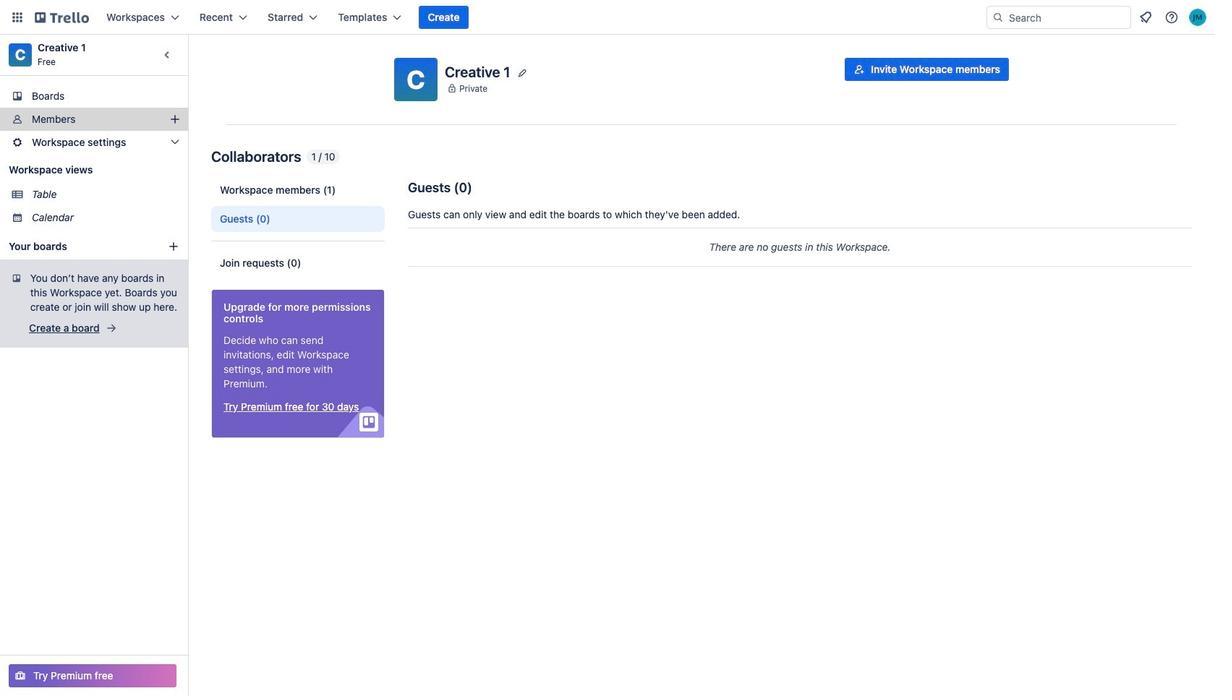 Task type: describe. For each thing, give the bounding box(es) containing it.
0 notifications image
[[1138, 9, 1155, 26]]

back to home image
[[35, 6, 89, 29]]

add board image
[[168, 241, 179, 253]]

primary element
[[0, 0, 1216, 35]]



Task type: vqa. For each thing, say whether or not it's contained in the screenshot.
the Back to home image
yes



Task type: locate. For each thing, give the bounding box(es) containing it.
search image
[[993, 12, 1004, 23]]

status
[[307, 150, 340, 164]]

your boards with 0 items element
[[9, 238, 161, 255]]

workspace navigation collapse icon image
[[158, 45, 178, 65]]

open information menu image
[[1165, 10, 1180, 25]]

Search field
[[1004, 7, 1131, 27]]

jeremy miller (jeremymiller198) image
[[1190, 9, 1207, 26]]



